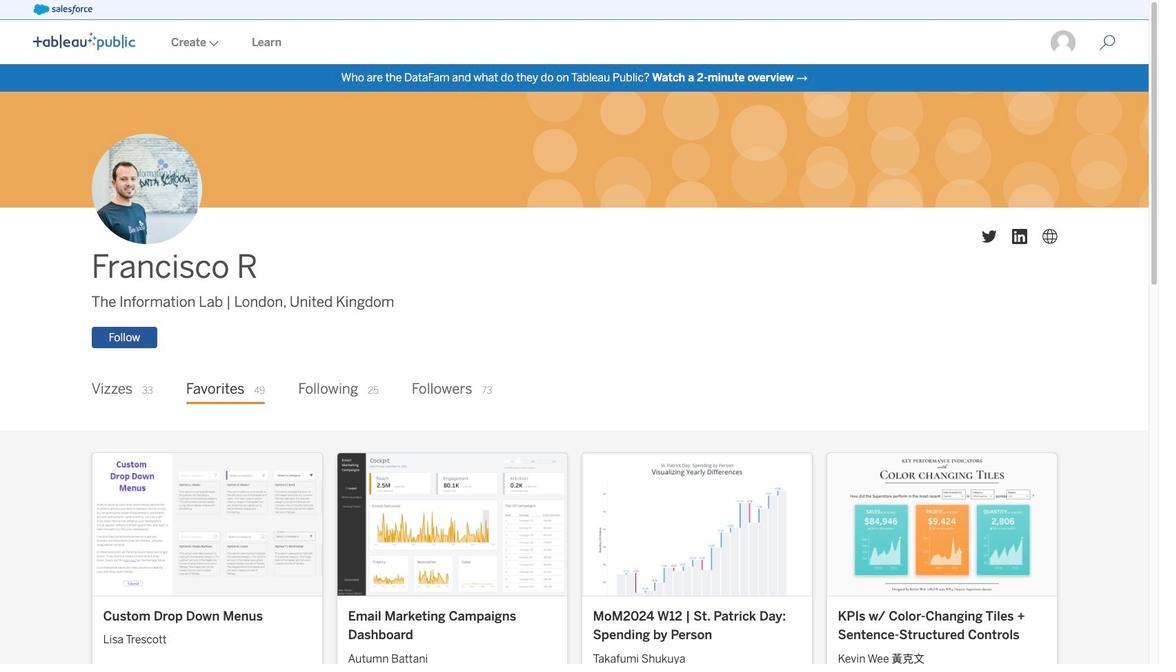 Task type: locate. For each thing, give the bounding box(es) containing it.
1 workbook thumbnail image from the left
[[92, 454, 322, 596]]

3 workbook thumbnail image from the left
[[582, 454, 812, 596]]

tara.schultz image
[[1050, 29, 1077, 57]]

salesforce logo image
[[33, 4, 92, 15]]

workbook thumbnail image
[[92, 454, 322, 596], [337, 454, 567, 596], [582, 454, 812, 596], [827, 454, 1057, 596]]

2 workbook thumbnail image from the left
[[337, 454, 567, 596]]



Task type: vqa. For each thing, say whether or not it's contained in the screenshot.
the authors
no



Task type: describe. For each thing, give the bounding box(es) containing it.
avatar image
[[91, 134, 202, 245]]

go to search image
[[1083, 35, 1133, 51]]

linkedin.com image
[[1012, 229, 1027, 245]]

logo image
[[33, 32, 135, 50]]

4 workbook thumbnail image from the left
[[827, 454, 1057, 596]]

create image
[[206, 41, 219, 46]]

twitter.com image
[[982, 229, 997, 245]]

www.thedataschool.co.uk image
[[1043, 229, 1058, 245]]



